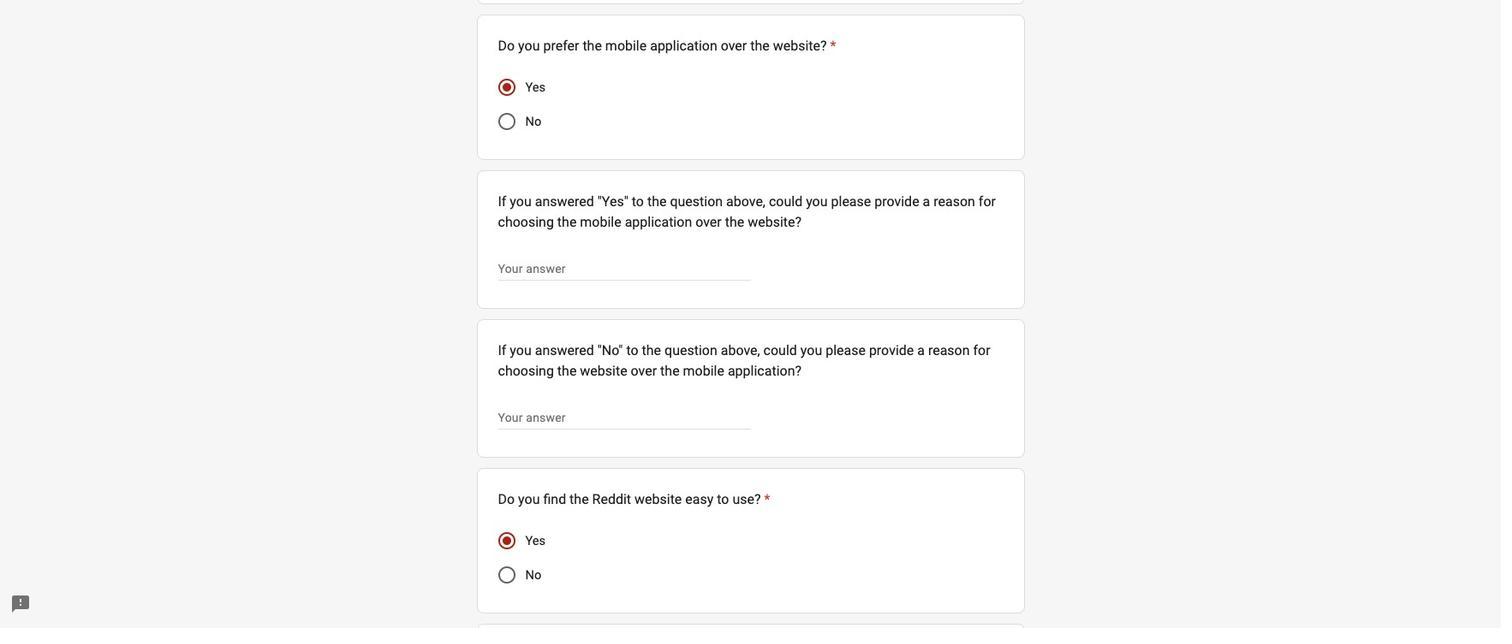 Task type: describe. For each thing, give the bounding box(es) containing it.
to for "no"
[[626, 343, 638, 359]]

if for if you answered "no" to the question above, could you please provide a reason for choosing the website over the mobile application?
[[498, 343, 506, 359]]

choosing for if you answered "no" to the question above, could you please provide a reason for choosing the website over the mobile application?
[[498, 363, 554, 380]]

no for prefer
[[525, 114, 541, 130]]

for for if you answered "no" to the question above, could you please provide a reason for choosing the website over the mobile application?
[[973, 343, 990, 359]]

mobile inside the if you answered "yes" to the question above, could you please provide a reason for choosing the mobile application over the website?
[[580, 214, 621, 231]]

0 vertical spatial mobile
[[605, 38, 647, 54]]

Yes radio
[[498, 79, 515, 96]]

use?
[[732, 492, 761, 508]]

required question element for do you prefer the mobile application over the website?
[[827, 36, 836, 57]]

a for if you answered "yes" to the question above, could you please provide a reason for choosing the mobile application over the website?
[[923, 194, 930, 210]]

you for do you prefer the mobile application over the website? *
[[518, 38, 540, 54]]

could for application?
[[763, 343, 797, 359]]

0 vertical spatial application
[[650, 38, 717, 54]]

for for if you answered "yes" to the question above, could you please provide a reason for choosing the mobile application over the website?
[[979, 194, 996, 210]]

"no"
[[597, 343, 623, 359]]

prefer
[[543, 38, 579, 54]]

* for do you prefer the mobile application over the website? *
[[830, 38, 836, 54]]

choosing for if you answered "yes" to the question above, could you please provide a reason for choosing the mobile application over the website?
[[498, 214, 554, 231]]

you for if you answered "yes" to the question above, could you please provide a reason for choosing the mobile application over the website?
[[510, 194, 532, 210]]

website? inside the if you answered "yes" to the question above, could you please provide a reason for choosing the mobile application over the website?
[[748, 214, 801, 231]]

0 vertical spatial website?
[[773, 38, 827, 54]]

yes for prefer
[[525, 80, 546, 95]]

find
[[543, 492, 566, 508]]

please for application?
[[826, 343, 866, 359]]

please for website?
[[831, 194, 871, 210]]

question for the
[[664, 343, 717, 359]]

do you prefer the mobile application over the website? *
[[498, 38, 836, 54]]

yes for find
[[525, 534, 546, 549]]

you for do you find the reddit website easy to use? *
[[518, 492, 540, 508]]

above, for website?
[[726, 194, 766, 210]]

heading for yes radio on the bottom left
[[498, 490, 770, 511]]

* for do you find the reddit website easy to use? *
[[764, 492, 770, 508]]

If you answered "No" to the question above, could you please provide a reason for choosing the website over the mobile application? text field
[[498, 408, 751, 428]]

easy
[[685, 492, 714, 508]]

no image for do you prefer the mobile application over the website?
[[498, 113, 515, 130]]

do for do you find the reddit website easy to use? *
[[498, 492, 515, 508]]

yes image for do you prefer the mobile application over the website?
[[502, 83, 511, 92]]

if you answered "yes" to the question above, could you please provide a reason for choosing the mobile application over the website?
[[498, 194, 996, 231]]

No radio
[[498, 567, 515, 584]]

provide for application?
[[869, 343, 914, 359]]

no image for do you find the reddit website easy to use?
[[498, 567, 515, 584]]



Task type: locate. For each thing, give the bounding box(es) containing it.
2 no image from the top
[[498, 567, 515, 584]]

a inside if you answered "no" to the question above, could you please provide a reason for choosing the website over the mobile application?
[[917, 343, 925, 359]]

0 vertical spatial do
[[498, 38, 515, 54]]

1 horizontal spatial required question element
[[827, 36, 836, 57]]

Yes radio
[[498, 533, 515, 550]]

2 no from the top
[[525, 568, 541, 583]]

choosing inside if you answered "no" to the question above, could you please provide a reason for choosing the website over the mobile application?
[[498, 363, 554, 380]]

if inside the if you answered "yes" to the question above, could you please provide a reason for choosing the mobile application over the website?
[[498, 194, 506, 210]]

1 vertical spatial heading
[[498, 490, 770, 511]]

1 vertical spatial website?
[[748, 214, 801, 231]]

1 vertical spatial to
[[626, 343, 638, 359]]

1 vertical spatial over
[[695, 214, 722, 231]]

a
[[923, 194, 930, 210], [917, 343, 925, 359]]

yes image inside radio
[[502, 537, 511, 546]]

If you answered "Yes" to the question above, could you please provide a reason for choosing the mobile application over the website? text field
[[498, 259, 751, 279]]

answered left "yes"
[[535, 194, 594, 210]]

0 horizontal spatial *
[[764, 492, 770, 508]]

0 vertical spatial yes image
[[502, 83, 511, 92]]

reason for if you answered "yes" to the question above, could you please provide a reason for choosing the mobile application over the website?
[[934, 194, 975, 210]]

heading
[[498, 36, 836, 57], [498, 490, 770, 511]]

over inside if you answered "no" to the question above, could you please provide a reason for choosing the website over the mobile application?
[[631, 363, 657, 380]]

1 vertical spatial reason
[[928, 343, 970, 359]]

1 choosing from the top
[[498, 214, 554, 231]]

answered inside the if you answered "yes" to the question above, could you please provide a reason for choosing the mobile application over the website?
[[535, 194, 594, 210]]

2 vertical spatial mobile
[[683, 363, 724, 380]]

"yes"
[[597, 194, 628, 210]]

if you answered "no" to the question above, could you please provide a reason for choosing the website over the mobile application?
[[498, 343, 990, 380]]

1 vertical spatial if
[[498, 343, 506, 359]]

0 vertical spatial no image
[[498, 113, 515, 130]]

above, inside the if you answered "yes" to the question above, could you please provide a reason for choosing the mobile application over the website?
[[726, 194, 766, 210]]

to right ""no""
[[626, 343, 638, 359]]

do up yes radio on the bottom left
[[498, 492, 515, 508]]

1 vertical spatial website
[[635, 492, 682, 508]]

0 vertical spatial provide
[[874, 194, 919, 210]]

you for if you answered "no" to the question above, could you please provide a reason for choosing the website over the mobile application?
[[510, 343, 532, 359]]

mobile right prefer
[[605, 38, 647, 54]]

choosing
[[498, 214, 554, 231], [498, 363, 554, 380]]

please inside if you answered "no" to the question above, could you please provide a reason for choosing the website over the mobile application?
[[826, 343, 866, 359]]

no for find
[[525, 568, 541, 583]]

mobile left application?
[[683, 363, 724, 380]]

no right no radio
[[525, 568, 541, 583]]

over
[[721, 38, 747, 54], [695, 214, 722, 231], [631, 363, 657, 380]]

1 vertical spatial no image
[[498, 567, 515, 584]]

reddit
[[592, 492, 631, 508]]

heading containing do you find the reddit website easy to use?
[[498, 490, 770, 511]]

above, for application?
[[721, 343, 760, 359]]

to right easy
[[717, 492, 729, 508]]

reason for if you answered "no" to the question above, could you please provide a reason for choosing the website over the mobile application?
[[928, 343, 970, 359]]

2 answered from the top
[[535, 343, 594, 359]]

website inside if you answered "no" to the question above, could you please provide a reason for choosing the website over the mobile application?
[[580, 363, 627, 380]]

0 vertical spatial if
[[498, 194, 506, 210]]

to
[[632, 194, 644, 210], [626, 343, 638, 359], [717, 492, 729, 508]]

yes right yes option
[[525, 80, 546, 95]]

choosing inside the if you answered "yes" to the question above, could you please provide a reason for choosing the mobile application over the website?
[[498, 214, 554, 231]]

2 yes from the top
[[525, 534, 546, 549]]

application inside the if you answered "yes" to the question above, could you please provide a reason for choosing the mobile application over the website?
[[625, 214, 692, 231]]

provide
[[874, 194, 919, 210], [869, 343, 914, 359]]

question for over
[[670, 194, 723, 210]]

1 vertical spatial *
[[764, 492, 770, 508]]

1 vertical spatial please
[[826, 343, 866, 359]]

could
[[769, 194, 802, 210], [763, 343, 797, 359]]

answered for website
[[535, 343, 594, 359]]

1 yes image from the top
[[502, 83, 511, 92]]

1 yes from the top
[[525, 80, 546, 95]]

2 heading from the top
[[498, 490, 770, 511]]

for inside the if you answered "yes" to the question above, could you please provide a reason for choosing the mobile application over the website?
[[979, 194, 996, 210]]

1 vertical spatial could
[[763, 343, 797, 359]]

1 vertical spatial required question element
[[761, 490, 770, 511]]

over inside the if you answered "yes" to the question above, could you please provide a reason for choosing the mobile application over the website?
[[695, 214, 722, 231]]

0 vertical spatial reason
[[934, 194, 975, 210]]

do you find the reddit website easy to use? *
[[498, 492, 770, 508]]

provide for website?
[[874, 194, 919, 210]]

no image down yes radio on the bottom left
[[498, 567, 515, 584]]

0 vertical spatial to
[[632, 194, 644, 210]]

1 vertical spatial application
[[625, 214, 692, 231]]

application?
[[728, 363, 801, 380]]

heading for yes option
[[498, 36, 836, 57]]

please
[[831, 194, 871, 210], [826, 343, 866, 359]]

to right "yes"
[[632, 194, 644, 210]]

2 vertical spatial to
[[717, 492, 729, 508]]

0 vertical spatial answered
[[535, 194, 594, 210]]

website?
[[773, 38, 827, 54], [748, 214, 801, 231]]

0 vertical spatial question
[[670, 194, 723, 210]]

mobile
[[605, 38, 647, 54], [580, 214, 621, 231], [683, 363, 724, 380]]

0 vertical spatial a
[[923, 194, 930, 210]]

1 vertical spatial answered
[[535, 343, 594, 359]]

for inside if you answered "no" to the question above, could you please provide a reason for choosing the website over the mobile application?
[[973, 343, 990, 359]]

could inside the if you answered "yes" to the question above, could you please provide a reason for choosing the mobile application over the website?
[[769, 194, 802, 210]]

1 no image from the top
[[498, 113, 515, 130]]

0 vertical spatial website
[[580, 363, 627, 380]]

2 yes image from the top
[[502, 537, 511, 546]]

no
[[525, 114, 541, 130], [525, 568, 541, 583]]

please inside the if you answered "yes" to the question above, could you please provide a reason for choosing the mobile application over the website?
[[831, 194, 871, 210]]

1 vertical spatial provide
[[869, 343, 914, 359]]

provide inside the if you answered "yes" to the question above, could you please provide a reason for choosing the mobile application over the website?
[[874, 194, 919, 210]]

required question element
[[827, 36, 836, 57], [761, 490, 770, 511]]

0 vertical spatial for
[[979, 194, 996, 210]]

1 vertical spatial do
[[498, 492, 515, 508]]

question inside if you answered "no" to the question above, could you please provide a reason for choosing the website over the mobile application?
[[664, 343, 717, 359]]

1 vertical spatial a
[[917, 343, 925, 359]]

to inside the if you answered "yes" to the question above, could you please provide a reason for choosing the mobile application over the website?
[[632, 194, 644, 210]]

answered
[[535, 194, 594, 210], [535, 343, 594, 359]]

1 vertical spatial no
[[525, 568, 541, 583]]

answered inside if you answered "no" to the question above, could you please provide a reason for choosing the website over the mobile application?
[[535, 343, 594, 359]]

do up yes option
[[498, 38, 515, 54]]

question inside the if you answered "yes" to the question above, could you please provide a reason for choosing the mobile application over the website?
[[670, 194, 723, 210]]

1 vertical spatial yes
[[525, 534, 546, 549]]

1 vertical spatial choosing
[[498, 363, 554, 380]]

reason inside if you answered "no" to the question above, could you please provide a reason for choosing the website over the mobile application?
[[928, 343, 970, 359]]

0 horizontal spatial website
[[580, 363, 627, 380]]

could inside if you answered "no" to the question above, could you please provide a reason for choosing the website over the mobile application?
[[763, 343, 797, 359]]

for
[[979, 194, 996, 210], [973, 343, 990, 359]]

no right no option at the left of page
[[525, 114, 541, 130]]

to for "yes"
[[632, 194, 644, 210]]

yes image up no option at the left of page
[[502, 83, 511, 92]]

0 vertical spatial yes
[[525, 80, 546, 95]]

answered left ""no""
[[535, 343, 594, 359]]

if inside if you answered "no" to the question above, could you please provide a reason for choosing the website over the mobile application?
[[498, 343, 506, 359]]

above,
[[726, 194, 766, 210], [721, 343, 760, 359]]

0 vertical spatial above,
[[726, 194, 766, 210]]

yes image up no radio
[[502, 537, 511, 546]]

1 heading from the top
[[498, 36, 836, 57]]

to inside if you answered "no" to the question above, could you please provide a reason for choosing the website over the mobile application?
[[626, 343, 638, 359]]

mobile inside if you answered "no" to the question above, could you please provide a reason for choosing the website over the mobile application?
[[683, 363, 724, 380]]

1 if from the top
[[498, 194, 506, 210]]

website down ""no""
[[580, 363, 627, 380]]

1 horizontal spatial website
[[635, 492, 682, 508]]

0 vertical spatial could
[[769, 194, 802, 210]]

heading containing do you prefer the mobile application over the website?
[[498, 36, 836, 57]]

yes image inside option
[[502, 83, 511, 92]]

required question element for do you find the reddit website easy to use?
[[761, 490, 770, 511]]

0 horizontal spatial required question element
[[761, 490, 770, 511]]

above, inside if you answered "no" to the question above, could you please provide a reason for choosing the website over the mobile application?
[[721, 343, 760, 359]]

2 choosing from the top
[[498, 363, 554, 380]]

yes
[[525, 80, 546, 95], [525, 534, 546, 549]]

0 vertical spatial heading
[[498, 36, 836, 57]]

0 vertical spatial over
[[721, 38, 747, 54]]

0 vertical spatial choosing
[[498, 214, 554, 231]]

1 do from the top
[[498, 38, 515, 54]]

question right ""no""
[[664, 343, 717, 359]]

yes image for do you find the reddit website easy to use?
[[502, 537, 511, 546]]

1 vertical spatial above,
[[721, 343, 760, 359]]

question right "yes"
[[670, 194, 723, 210]]

0 vertical spatial *
[[830, 38, 836, 54]]

answered for mobile
[[535, 194, 594, 210]]

yes image
[[502, 83, 511, 92], [502, 537, 511, 546]]

question
[[670, 194, 723, 210], [664, 343, 717, 359]]

2 vertical spatial over
[[631, 363, 657, 380]]

do
[[498, 38, 515, 54], [498, 492, 515, 508]]

reason
[[934, 194, 975, 210], [928, 343, 970, 359]]

yes right yes radio on the bottom left
[[525, 534, 546, 549]]

1 vertical spatial yes image
[[502, 537, 511, 546]]

if for if you answered "yes" to the question above, could you please provide a reason for choosing the mobile application over the website?
[[498, 194, 506, 210]]

if
[[498, 194, 506, 210], [498, 343, 506, 359]]

no image down yes option
[[498, 113, 515, 130]]

0 vertical spatial please
[[831, 194, 871, 210]]

0 vertical spatial no
[[525, 114, 541, 130]]

1 horizontal spatial *
[[830, 38, 836, 54]]

0 vertical spatial required question element
[[827, 36, 836, 57]]

mobile down "yes"
[[580, 214, 621, 231]]

1 vertical spatial for
[[973, 343, 990, 359]]

*
[[830, 38, 836, 54], [764, 492, 770, 508]]

reason inside the if you answered "yes" to the question above, could you please provide a reason for choosing the mobile application over the website?
[[934, 194, 975, 210]]

a for if you answered "no" to the question above, could you please provide a reason for choosing the website over the mobile application?
[[917, 343, 925, 359]]

No radio
[[498, 113, 515, 130]]

1 answered from the top
[[535, 194, 594, 210]]

1 no from the top
[[525, 114, 541, 130]]

website left easy
[[635, 492, 682, 508]]

the
[[583, 38, 602, 54], [750, 38, 770, 54], [647, 194, 667, 210], [557, 214, 577, 231], [725, 214, 744, 231], [642, 343, 661, 359], [557, 363, 577, 380], [660, 363, 680, 380], [570, 492, 589, 508]]

over inside heading
[[721, 38, 747, 54]]

do for do you prefer the mobile application over the website? *
[[498, 38, 515, 54]]

website
[[580, 363, 627, 380], [635, 492, 682, 508]]

1 vertical spatial mobile
[[580, 214, 621, 231]]

2 do from the top
[[498, 492, 515, 508]]

could for website?
[[769, 194, 802, 210]]

no image
[[498, 113, 515, 130], [498, 567, 515, 584]]

you
[[518, 38, 540, 54], [510, 194, 532, 210], [806, 194, 828, 210], [510, 343, 532, 359], [800, 343, 822, 359], [518, 492, 540, 508]]

provide inside if you answered "no" to the question above, could you please provide a reason for choosing the website over the mobile application?
[[869, 343, 914, 359]]

a inside the if you answered "yes" to the question above, could you please provide a reason for choosing the mobile application over the website?
[[923, 194, 930, 210]]

2 if from the top
[[498, 343, 506, 359]]

1 vertical spatial question
[[664, 343, 717, 359]]

application
[[650, 38, 717, 54], [625, 214, 692, 231]]



Task type: vqa. For each thing, say whether or not it's contained in the screenshot.
a related to If you answered "Yes" to the question above, could you please provide a reason for choosing the mobile application over the website?
yes



